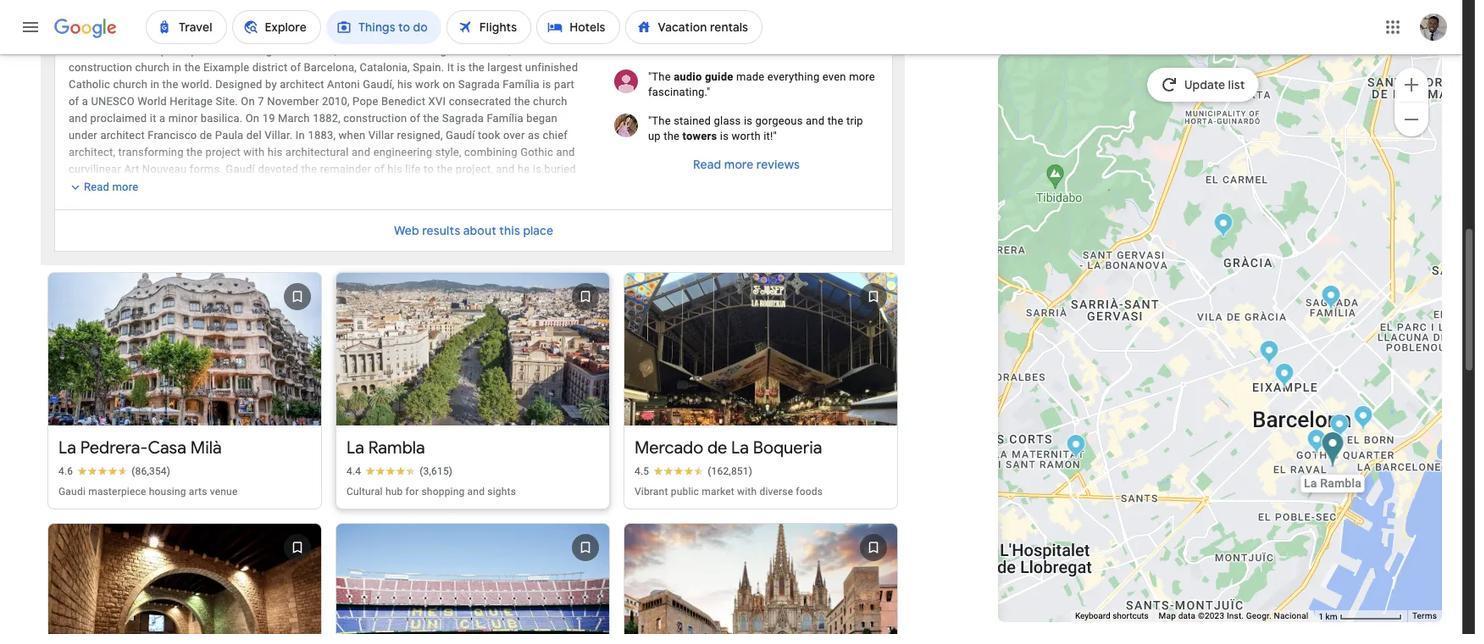 Task type: locate. For each thing, give the bounding box(es) containing it.
0 vertical spatial read
[[693, 157, 722, 172]]

0 vertical spatial construction
[[69, 61, 132, 73]]

2 horizontal spatial by
[[768, 26, 779, 39]]

plans.
[[424, 230, 454, 243]]

civil
[[204, 213, 225, 226]]

largest
[[488, 61, 522, 73]]

família down "largest"
[[503, 78, 540, 90]]

by right architecture
[[768, 26, 779, 39]]

it!"
[[764, 129, 777, 142]]

la up "4.4"
[[347, 438, 364, 459]]

19
[[262, 112, 275, 124]]

la for la rambla
[[347, 438, 364, 459]]

de down basilica. on the top
[[200, 129, 212, 141]]

as up catalonia,
[[394, 44, 406, 57]]

"the up up
[[648, 114, 671, 127]]

his
[[398, 78, 412, 90], [268, 146, 283, 158], [388, 162, 403, 175], [247, 179, 262, 192]]

place down "awesome
[[648, 41, 676, 54]]

construction down basílica
[[69, 61, 132, 73]]

read down towers
[[693, 157, 722, 172]]

2 "the from the top
[[648, 114, 671, 127]]

família, up barcelona, at the top left of the page
[[298, 44, 337, 57]]

geogr.
[[1247, 611, 1272, 621]]

by down district
[[265, 78, 277, 90]]

with down 'del'
[[243, 146, 265, 158]]

save spotify camp nou to collection image
[[565, 528, 606, 568]]

to
[[424, 162, 434, 175], [478, 213, 488, 226]]

gaudí up style,
[[446, 129, 475, 141]]

1883,
[[308, 129, 336, 141]]

in down march
[[296, 129, 305, 141]]

was down complete.
[[542, 196, 563, 209]]

3 la from the left
[[731, 438, 749, 459]]

1 vertical spatial church
[[113, 78, 148, 90]]

in
[[679, 41, 688, 54], [172, 61, 182, 73], [150, 78, 160, 90], [69, 179, 78, 192], [296, 179, 305, 192]]

fai
[[421, 213, 437, 226]]

with inside the basílica i temple expiatori de la sagrada família, shortened as the sagrada família, is an under construction church in the eixample district of barcelona, catalonia, spain. it is the largest unfinished catholic church in the world. designed by architect antoni gaudí, his work on sagrada família is part of a unesco world heritage site. on 7 november 2010, pope benedict xvi consecrated the church and proclaimed it a minor basilica. on 19 march 1882, construction of the sagrada família began under architect francisco de paula del villar. in 1883, when villar resigned, gaudí took over as chief architect, transforming the project with his architectural and engineering style, combining gothic and curvilinear art nouveau forms. gaudí devoted the remainder of his life to the project, and he is buried in the church's crypt. at the time of his death in 1926, less than a quarter of the project was complete. relying solely on private donations, the sagrada família's construction progressed slowly and was interrupted by the spanish civil war. in july 1936, anarchists from the fai set fire to the crypt and broke their way into the workshop, partially destroying gaudí's original plans.
[[243, 146, 265, 158]]

was down he
[[506, 179, 527, 192]]

workshop,
[[189, 230, 241, 243]]

la pedrera-casa milà image
[[1260, 340, 1279, 368]]

gaudí
[[446, 129, 475, 141], [226, 162, 255, 175]]

0 vertical spatial project
[[205, 146, 241, 158]]

2 vertical spatial church
[[533, 95, 568, 107]]

1 horizontal spatial by
[[265, 78, 277, 90]]

2010,
[[322, 95, 350, 107]]

church up unesco
[[113, 78, 148, 90]]

cathedral of barcelona image
[[1330, 414, 1350, 442]]

a down catholic at the left top of page
[[82, 95, 88, 107]]

the left trip
[[828, 114, 844, 127]]

família
[[503, 78, 540, 90], [487, 112, 524, 124]]

more up solely
[[112, 181, 138, 193]]

church up 'began'
[[533, 95, 568, 107]]

1 horizontal spatial read
[[693, 157, 722, 172]]

sagrada up district
[[253, 44, 295, 57]]

2 horizontal spatial la
[[731, 438, 749, 459]]

reviews
[[229, 14, 265, 26], [757, 157, 800, 172]]

2 horizontal spatial de
[[708, 438, 727, 459]]

interrupted
[[69, 213, 124, 226]]

place inside , must visit place in barcelona."
[[648, 41, 676, 54]]

0 horizontal spatial in
[[253, 213, 263, 226]]

in left july
[[253, 213, 263, 226]]

2 vertical spatial de
[[708, 438, 727, 459]]

0 horizontal spatial gaudí
[[226, 162, 255, 175]]

a right "it"
[[159, 112, 166, 124]]

under up unfinished
[[541, 44, 570, 57]]

solely
[[108, 196, 138, 209]]

more down worth
[[724, 157, 754, 172]]

1 horizontal spatial project
[[468, 179, 503, 192]]

la up (162,851)
[[731, 438, 749, 459]]

combining
[[465, 146, 518, 158]]

0 vertical spatial as
[[394, 44, 406, 57]]

família, up "largest"
[[472, 44, 511, 57]]

on down "it"
[[443, 78, 456, 90]]

1 "the from the top
[[648, 70, 671, 83]]

anarchists
[[320, 213, 373, 226]]

art
[[124, 162, 139, 175]]

"the for "the audio guide
[[648, 70, 671, 83]]

is right he
[[533, 162, 542, 175]]

0 horizontal spatial a
[[82, 95, 88, 107]]

1 vertical spatial "the
[[648, 114, 671, 127]]

2 vertical spatial by
[[127, 213, 139, 226]]

1 vertical spatial place
[[523, 223, 554, 238]]

the up into
[[142, 213, 158, 226]]

0 vertical spatial de
[[226, 44, 238, 57]]

public
[[671, 486, 699, 498]]

save picasso museum to collection image
[[277, 528, 318, 568]]

more right even
[[849, 70, 876, 83]]

cultural hub for shopping and sights
[[347, 486, 516, 498]]

"the inside "the stained glass is gorgeous and the trip up the
[[648, 114, 671, 127]]

1 horizontal spatial reviews
[[757, 157, 800, 172]]

march
[[278, 112, 310, 124]]

4.7 out of 5 stars from 229,725 reviews. excellent. element
[[129, 0, 265, 29]]

under up architect,
[[69, 129, 97, 141]]

church down temple
[[135, 61, 170, 73]]

to right life
[[424, 162, 434, 175]]

la for la pedrera-casa milà
[[58, 438, 76, 459]]

is inside "the stained glass is gorgeous and the trip up the
[[744, 114, 753, 127]]

is up worth
[[744, 114, 753, 127]]

0 horizontal spatial project
[[205, 146, 241, 158]]

update list
[[1185, 77, 1246, 92]]

1 la from the left
[[58, 438, 76, 459]]

gaudí up time
[[226, 162, 255, 175]]

the right "it"
[[469, 61, 485, 73]]

transforming
[[118, 146, 184, 158]]

by up the way
[[127, 213, 139, 226]]

is right "it"
[[457, 61, 466, 73]]

1 km
[[1319, 612, 1340, 621]]

1 vertical spatial read
[[84, 181, 109, 193]]

nacional
[[1274, 611, 1309, 621]]

construction
[[69, 61, 132, 73], [344, 112, 407, 124], [359, 196, 423, 209]]

1 vertical spatial was
[[542, 196, 563, 209]]

reviews up the la
[[229, 14, 265, 26]]

read
[[693, 157, 722, 172], [84, 181, 109, 193]]

and left he
[[496, 162, 515, 175]]

quarter
[[396, 179, 433, 192]]

1 vertical spatial a
[[159, 112, 166, 124]]

broke
[[69, 230, 97, 243]]

1 vertical spatial família
[[487, 112, 524, 124]]

and up buried
[[556, 146, 575, 158]]

1 horizontal spatial place
[[648, 41, 676, 54]]

1 vertical spatial under
[[69, 129, 97, 141]]

the up the progressed
[[449, 179, 465, 192]]

la rambla image
[[1322, 431, 1345, 470]]

on left 7
[[241, 95, 255, 107]]

2 família, from the left
[[472, 44, 511, 57]]

up
[[648, 129, 661, 142]]

more for read more
[[112, 181, 138, 193]]

1 horizontal spatial la
[[347, 438, 364, 459]]

the
[[409, 44, 425, 57], [184, 61, 201, 73], [469, 61, 485, 73], [162, 78, 178, 90], [514, 95, 530, 107], [423, 112, 439, 124], [828, 114, 844, 127], [664, 129, 680, 142], [187, 146, 203, 158], [301, 162, 317, 175], [437, 162, 453, 175], [81, 179, 97, 192], [189, 179, 205, 192], [449, 179, 465, 192], [249, 196, 265, 209], [142, 213, 158, 226], [402, 213, 419, 226], [491, 213, 507, 226], [170, 230, 186, 243]]

229,725 reviews link
[[188, 13, 265, 27]]

worth
[[732, 129, 761, 142]]

, must visit place in barcelona."
[[648, 26, 866, 54]]

0 vertical spatial "the
[[648, 70, 671, 83]]

partially
[[244, 230, 285, 243]]

0 horizontal spatial on
[[140, 196, 153, 209]]

with down (162,851)
[[737, 486, 757, 498]]

la pedrera-casa milà
[[58, 438, 222, 459]]

in inside , must visit place in barcelona."
[[679, 41, 688, 54]]

shortened
[[340, 44, 391, 57]]

xvi
[[429, 95, 446, 107]]

0 horizontal spatial read
[[84, 181, 109, 193]]

1936,
[[289, 213, 317, 226]]

proclaimed
[[90, 112, 147, 124]]

0 vertical spatial under
[[541, 44, 570, 57]]

0 horizontal spatial de
[[200, 129, 212, 141]]

0 vertical spatial in
[[296, 129, 305, 141]]

july
[[265, 213, 286, 226]]

architect down proclaimed
[[100, 129, 145, 141]]

1 horizontal spatial on
[[443, 78, 456, 90]]

list
[[1229, 77, 1246, 92]]

designed
[[215, 78, 262, 90]]

reviews inside excellent | 229,725 reviews
[[229, 14, 265, 26]]

la sagrada familia image
[[1322, 285, 1341, 313]]

la up 4.6
[[58, 438, 76, 459]]

1 horizontal spatial in
[[296, 129, 305, 141]]

0 vertical spatial place
[[648, 41, 676, 54]]

must
[[817, 26, 843, 39]]

1 horizontal spatial with
[[737, 486, 757, 498]]

read for read more
[[84, 181, 109, 193]]

more inside made everything even more fascinating."
[[849, 70, 876, 83]]

by
[[768, 26, 779, 39], [265, 78, 277, 90], [127, 213, 139, 226]]

the up relying
[[81, 179, 97, 192]]

sagrada
[[253, 44, 295, 57], [428, 44, 469, 57], [458, 78, 500, 90], [442, 112, 484, 124], [268, 196, 310, 209]]

0 horizontal spatial família,
[[298, 44, 337, 57]]

shopping
[[422, 486, 465, 498]]

this
[[499, 223, 520, 238]]

map
[[1159, 611, 1176, 621]]

set
[[440, 213, 456, 226]]

barcelona."
[[691, 41, 747, 54]]

on down crypt.
[[140, 196, 153, 209]]

0 horizontal spatial more
[[112, 181, 138, 193]]

a right than
[[387, 179, 394, 192]]

destroying
[[287, 230, 340, 243]]

barcelona,
[[304, 61, 357, 73]]

1 vertical spatial reviews
[[757, 157, 800, 172]]

than
[[362, 179, 385, 192]]

place right this
[[523, 223, 554, 238]]

0 horizontal spatial by
[[127, 213, 139, 226]]

project down project,
[[468, 179, 503, 192]]

relying
[[69, 196, 105, 209]]

4.6 out of 5 stars from 86,354 reviews image
[[58, 465, 171, 478]]

0 vertical spatial more
[[849, 70, 876, 83]]

0 vertical spatial with
[[243, 146, 265, 158]]

0 vertical spatial reviews
[[229, 14, 265, 26]]

2 horizontal spatial a
[[387, 179, 394, 192]]

project,
[[456, 162, 493, 175]]

villar.
[[265, 129, 293, 141]]

is left part
[[543, 78, 551, 90]]

in down "awesome
[[679, 41, 688, 54]]

|
[[183, 14, 186, 26]]

towers
[[683, 129, 717, 142]]

1 horizontal spatial to
[[478, 213, 488, 226]]

1 vertical spatial in
[[253, 213, 263, 226]]

família up over
[[487, 112, 524, 124]]

0 horizontal spatial place
[[523, 223, 554, 238]]

construction up villar
[[344, 112, 407, 124]]

0 vertical spatial gaudí
[[446, 129, 475, 141]]

1 horizontal spatial gaudí
[[446, 129, 475, 141]]

casa batlló image
[[1275, 363, 1295, 391]]

and right gorgeous
[[806, 114, 825, 127]]

1 vertical spatial project
[[468, 179, 503, 192]]

rambla
[[368, 438, 425, 459]]

0 horizontal spatial with
[[243, 146, 265, 158]]

read down curvilinear
[[84, 181, 109, 193]]

1 vertical spatial on
[[140, 196, 153, 209]]

basilica.
[[201, 112, 243, 124]]

gaudí,
[[363, 78, 395, 90]]

slowly
[[486, 196, 517, 209]]

data
[[1179, 611, 1196, 621]]

2 la from the left
[[347, 438, 364, 459]]

antoni
[[327, 78, 360, 90]]

1
[[1319, 612, 1324, 621]]

his left death
[[247, 179, 262, 192]]

1 horizontal spatial a
[[159, 112, 166, 124]]

de up (162,851)
[[708, 438, 727, 459]]

1 horizontal spatial família,
[[472, 44, 511, 57]]

gaudí's
[[343, 230, 380, 243]]

0 horizontal spatial reviews
[[229, 14, 265, 26]]

1 vertical spatial de
[[200, 129, 212, 141]]

map region
[[793, 0, 1444, 634]]

excellent | 229,725 reviews
[[129, 12, 265, 28]]

1 família, from the left
[[298, 44, 337, 57]]

the down xvi
[[423, 112, 439, 124]]

church
[[135, 61, 170, 73], [113, 78, 148, 90], [533, 95, 568, 107]]

0 vertical spatial architect
[[280, 78, 324, 90]]

1 vertical spatial more
[[724, 157, 754, 172]]

to right fire
[[478, 213, 488, 226]]

sagrada up "it"
[[428, 44, 469, 57]]

7
[[258, 95, 264, 107]]

read more
[[84, 181, 138, 193]]

4.4 out of 5 stars from 3,615 reviews image
[[347, 465, 453, 478]]

1 vertical spatial to
[[478, 213, 488, 226]]

diverse
[[760, 486, 794, 498]]

save la rambla barcelona to collection image
[[565, 276, 606, 317]]

4.4
[[347, 466, 361, 478]]

2 vertical spatial more
[[112, 181, 138, 193]]

project down paula at the left top of page
[[205, 146, 241, 158]]

2 horizontal spatial more
[[849, 70, 876, 83]]

over
[[503, 129, 525, 141]]

0 horizontal spatial under
[[69, 129, 97, 141]]

reviews down "it!""
[[757, 157, 800, 172]]

fascinating."
[[648, 85, 711, 98]]

is
[[514, 44, 523, 57], [457, 61, 466, 73], [543, 78, 551, 90], [744, 114, 753, 127], [720, 129, 729, 142], [533, 162, 542, 175]]

of down catholic at the left top of page
[[69, 95, 79, 107]]

of up than
[[374, 162, 385, 175]]

villar
[[369, 129, 394, 141]]

on left 19
[[246, 112, 260, 124]]

a
[[82, 95, 88, 107], [159, 112, 166, 124], [387, 179, 394, 192]]

0 horizontal spatial la
[[58, 438, 76, 459]]

1882,
[[313, 112, 341, 124]]

1 vertical spatial as
[[528, 129, 540, 141]]

into
[[148, 230, 167, 243]]

1 vertical spatial gaudí
[[226, 162, 255, 175]]

0 horizontal spatial to
[[424, 162, 434, 175]]

it
[[150, 112, 156, 124]]

1 horizontal spatial more
[[724, 157, 754, 172]]

1 horizontal spatial as
[[528, 129, 540, 141]]

construction up from
[[359, 196, 423, 209]]

november
[[267, 95, 319, 107]]

0 vertical spatial was
[[506, 179, 527, 192]]

1 vertical spatial with
[[737, 486, 757, 498]]

architect up november
[[280, 78, 324, 90]]

1 vertical spatial by
[[265, 78, 277, 90]]

1 vertical spatial architect
[[100, 129, 145, 141]]



Task type: vqa. For each thing, say whether or not it's contained in the screenshot.
leftmost the St
no



Task type: describe. For each thing, give the bounding box(es) containing it.
forms.
[[190, 162, 223, 175]]

mercado de la boqueria image
[[1307, 429, 1327, 457]]

cultural
[[347, 486, 383, 498]]

la rambla
[[347, 438, 425, 459]]

spanish
[[160, 213, 201, 226]]

towers is worth it!"
[[683, 129, 777, 142]]

in down temple
[[172, 61, 182, 73]]

about
[[463, 223, 497, 238]]

save mercado de la boqueria to collection image
[[853, 276, 894, 317]]

"the audio guide
[[648, 70, 734, 83]]

2 vertical spatial construction
[[359, 196, 423, 209]]

sagrada down death
[[268, 196, 310, 209]]

1 vertical spatial on
[[246, 112, 260, 124]]

1 horizontal spatial architect
[[280, 78, 324, 90]]

of up resigned, on the left of the page
[[410, 112, 421, 124]]

zoom out map image
[[1402, 109, 1422, 129]]

nouveau
[[142, 162, 187, 175]]

glass
[[714, 114, 741, 127]]

update list button
[[1148, 68, 1259, 102]]

and left sights
[[468, 486, 485, 498]]

architectural
[[286, 146, 349, 158]]

at
[[175, 179, 186, 192]]

229,725
[[188, 14, 226, 26]]

the right at
[[189, 179, 205, 192]]

terms
[[1413, 611, 1438, 621]]

mercado de la boqueria
[[635, 438, 823, 459]]

when
[[339, 129, 366, 141]]

the up 'began'
[[514, 95, 530, 107]]

in left 1926,
[[296, 179, 305, 192]]

sagrada down consecrated
[[442, 112, 484, 124]]

fire
[[459, 213, 475, 226]]

1926,
[[308, 179, 336, 192]]

zoom in map image
[[1402, 74, 1422, 95]]

sagrada up consecrated
[[458, 78, 500, 90]]

curvilinear
[[69, 162, 121, 175]]

1 vertical spatial construction
[[344, 112, 407, 124]]

vibrant
[[635, 486, 668, 498]]

took
[[478, 129, 500, 141]]

1 horizontal spatial was
[[542, 196, 563, 209]]

read for read more reviews
[[693, 157, 722, 172]]

site.
[[216, 95, 238, 107]]

0 vertical spatial to
[[424, 162, 434, 175]]

less
[[339, 179, 359, 192]]

0 horizontal spatial as
[[394, 44, 406, 57]]

the up war.
[[249, 196, 265, 209]]

família's
[[312, 196, 356, 209]]

1 horizontal spatial de
[[226, 44, 238, 57]]

2 vertical spatial a
[[387, 179, 394, 192]]

arts
[[189, 486, 207, 498]]

heritage
[[170, 95, 213, 107]]

i
[[133, 44, 136, 57]]

the right up
[[664, 129, 680, 142]]

of right time
[[233, 179, 244, 192]]

4.5 out of 5 stars from 162,851 reviews image
[[635, 465, 753, 478]]

war.
[[228, 213, 250, 226]]

boqueria
[[753, 438, 823, 459]]

his up benedict
[[398, 78, 412, 90]]

(162,851)
[[708, 466, 753, 478]]

0 vertical spatial church
[[135, 61, 170, 73]]

0 horizontal spatial architect
[[100, 129, 145, 141]]

is down glass
[[720, 129, 729, 142]]

original
[[383, 230, 421, 243]]

crypt.
[[144, 179, 172, 192]]

park güell image
[[1214, 213, 1234, 241]]

is left an
[[514, 44, 523, 57]]

the down slowly
[[491, 213, 507, 226]]

0 vertical spatial by
[[768, 26, 779, 39]]

casa
[[148, 438, 186, 459]]

pedrera-
[[80, 438, 148, 459]]

and down when
[[352, 146, 371, 158]]

inst.
[[1227, 611, 1244, 621]]

of up the progressed
[[436, 179, 447, 192]]

consecrated
[[449, 95, 511, 107]]

0 vertical spatial on
[[443, 78, 456, 90]]

in up world
[[150, 78, 160, 90]]

0 horizontal spatial was
[[506, 179, 527, 192]]

milà
[[190, 438, 222, 459]]

and right crypt
[[538, 213, 557, 226]]

0 vertical spatial a
[[82, 95, 88, 107]]

made everything even more fascinating."
[[648, 70, 876, 98]]

complete.
[[530, 179, 580, 192]]

even
[[823, 70, 847, 83]]

shortcuts
[[1113, 611, 1149, 621]]

the down spanish
[[170, 230, 186, 243]]

and down catholic at the left top of page
[[69, 112, 87, 124]]

mercado
[[635, 438, 704, 459]]

the up spain.
[[409, 44, 425, 57]]

market
[[702, 486, 735, 498]]

his left life
[[388, 162, 403, 175]]

donations,
[[193, 196, 246, 209]]

buried
[[545, 162, 576, 175]]

style,
[[435, 146, 462, 158]]

0 vertical spatial on
[[241, 95, 255, 107]]

benedict
[[381, 95, 426, 107]]

©2023
[[1198, 611, 1225, 621]]

1 km button
[[1314, 610, 1408, 623]]

engineering
[[373, 146, 433, 158]]

the up world
[[162, 78, 178, 90]]

housing
[[149, 486, 186, 498]]

the left fai
[[402, 213, 419, 226]]

paula
[[215, 129, 244, 141]]

in up relying
[[69, 179, 78, 192]]

death
[[265, 179, 293, 192]]

results
[[422, 223, 460, 238]]

and inside "the stained glass is gorgeous and the trip up the
[[806, 114, 825, 127]]

web results about this place
[[394, 223, 554, 238]]

gaudi
[[58, 486, 86, 498]]

the basílica i temple expiatori de la sagrada família, shortened as the sagrada família, is an under construction church in the eixample district of barcelona, catalonia, spain. it is the largest unfinished catholic church in the world. designed by architect antoni gaudí, his work on sagrada família is part of a unesco world heritage site. on 7 november 2010, pope benedict xvi consecrated the church and proclaimed it a minor basilica. on 19 march 1882, construction of the sagrada família began under architect francisco de paula del villar. in 1883, when villar resigned, gaudí took over as chief architect, transforming the project with his architectural and engineering style, combining gothic and curvilinear art nouveau forms. gaudí devoted the remainder of his life to the project, and he is buried in the church's crypt. at the time of his death in 1926, less than a quarter of the project was complete. relying solely on private donations, the sagrada família's construction progressed slowly and was interrupted by the spanish civil war. in july 1936, anarchists from the fai set fire to the crypt and broke their way into the workshop, partially destroying gaudí's original plans.
[[69, 44, 580, 243]]

del
[[246, 129, 262, 141]]

visit
[[845, 26, 866, 39]]

his up devoted
[[268, 146, 283, 158]]

stained
[[674, 114, 711, 127]]

trip
[[847, 114, 864, 127]]

the up world.
[[184, 61, 201, 73]]

francisco
[[148, 129, 197, 141]]

life
[[405, 162, 421, 175]]

"the stained glass is gorgeous and the trip up the
[[648, 114, 864, 142]]

spotify camp nou image
[[1067, 434, 1086, 462]]

more for read more reviews
[[724, 157, 754, 172]]

sights
[[488, 486, 516, 498]]

la
[[241, 44, 250, 57]]

and up crypt
[[520, 196, 539, 209]]

keyboard shortcuts button
[[1075, 610, 1149, 622]]

1 horizontal spatial under
[[541, 44, 570, 57]]

pope
[[353, 95, 379, 107]]

,
[[812, 26, 814, 39]]

main menu image
[[20, 17, 41, 37]]

"the for "the stained glass is gorgeous and the trip up the
[[648, 114, 671, 127]]

map data ©2023 inst. geogr. nacional
[[1159, 611, 1309, 621]]

unesco
[[91, 95, 135, 107]]

the down architectural
[[301, 162, 317, 175]]

devoted
[[258, 162, 298, 175]]

0 vertical spatial família
[[503, 78, 540, 90]]

picasso museum image
[[1354, 405, 1374, 433]]

the up forms.
[[187, 146, 203, 158]]

keyboard shortcuts
[[1075, 611, 1149, 621]]

of right district
[[291, 61, 301, 73]]

save la pedrera-casa milà to collection image
[[277, 276, 318, 317]]

save cathedral of barcelona to collection image
[[853, 528, 894, 568]]

vibrant public market with diverse foods
[[635, 486, 823, 498]]

the down style,
[[437, 162, 453, 175]]

remainder
[[320, 162, 371, 175]]



